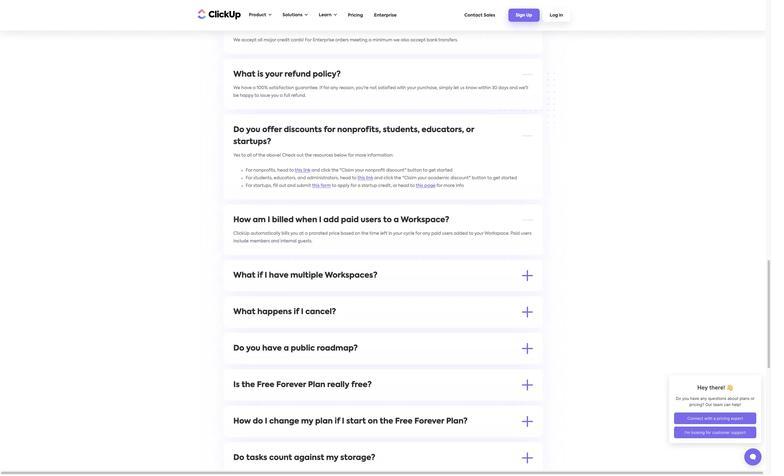 Task type: locate. For each thing, give the bounding box(es) containing it.
do for do tasks count against my storage?
[[234, 455, 245, 462]]

0 horizontal spatial more
[[284, 397, 295, 401]]

in right log
[[559, 13, 563, 18]]

30
[[492, 86, 498, 90]]

payment up major
[[258, 23, 294, 31]]

0 vertical spatial in
[[559, 13, 563, 18]]

sure!
[[241, 397, 251, 401]]

we left built
[[296, 433, 302, 438]]

what down the product
[[234, 23, 256, 31]]

plan left 'offers'
[[358, 397, 367, 401]]

1 vertical spatial plan
[[315, 418, 333, 426]]

to inside for sure! this is so much more than a trial. the free forever plan offers an unmatched level of functionality compared to other "freemium" apps. we do this by making money on our paid plans.
[[481, 397, 485, 401]]

for startups, fill out and submit this form to apply for a startup credit, or head to this page for more info
[[246, 184, 464, 188]]

have up happy on the left top
[[241, 86, 252, 90]]

your
[[265, 71, 283, 78], [407, 86, 417, 90], [355, 168, 364, 173], [418, 176, 427, 180], [393, 232, 403, 236], [475, 232, 484, 236], [333, 324, 342, 328], [420, 324, 429, 328], [344, 470, 353, 474]]

all for to
[[247, 153, 252, 158]]

clickup
[[234, 232, 250, 236]]

for for nonprofits,
[[246, 168, 253, 173]]

or inside do you offer discounts for nonprofits, students, educators, or startups?
[[466, 126, 474, 134]]

free for much
[[330, 397, 340, 401]]

1 horizontal spatial students,
[[383, 126, 420, 134]]

1 horizontal spatial forever
[[341, 397, 356, 401]]

of right end
[[415, 324, 419, 328]]

and down automatically
[[271, 239, 280, 244]]

your up this page link
[[418, 176, 427, 180]]

for inside for sure! this is so much more than a trial. the free forever plan offers an unmatched level of functionality compared to other "freemium" apps. we do this by making money on our paid plans.
[[234, 397, 240, 401]]

0 vertical spatial do
[[333, 23, 343, 31]]

you down pricing
[[345, 23, 359, 31]]

1 vertical spatial link
[[366, 176, 373, 180]]

free inside for sure! this is so much more than a trial. the free forever plan offers an unmatched level of functionality compared to other "freemium" apps. we do this by making money on our paid plans.
[[330, 397, 340, 401]]

link up startup
[[366, 176, 373, 180]]

0 vertical spatial plan
[[308, 382, 326, 389]]

1 vertical spatial head
[[340, 176, 351, 180]]

0 horizontal spatial my
[[301, 418, 314, 426]]

free for plan
[[395, 418, 413, 426]]

by
[[269, 404, 274, 409]]

2 vertical spatial head
[[398, 184, 409, 188]]

discount" up info
[[451, 176, 471, 180]]

if up anytime!
[[294, 309, 299, 316]]

credit
[[277, 38, 290, 42]]

reason,
[[340, 86, 355, 90]]

for inside we have a 100% satisfaction guarantee. if for any reason, you're not satisfied with your purchase, simply let us know within 30 days and we'll be happy to issue you a full refund.
[[324, 86, 330, 90]]

enterprise down what payment methods do you accept?
[[313, 38, 334, 42]]

page
[[425, 184, 436, 188]]

1 horizontal spatial on
[[355, 232, 361, 236]]

we for we accept all major credit cards! for enterprise orders meeting a minimum we also accept bank transfers.
[[234, 38, 240, 42]]

you're
[[234, 324, 247, 328]]

if up per
[[258, 272, 263, 280]]

1 horizontal spatial click
[[384, 176, 393, 180]]

of inside you're free to cancel at anytime! when you do, your current plan will last until the end of your billing cycle, unless you choose to downgrade immediately.
[[415, 324, 419, 328]]

at right the cancel
[[278, 324, 283, 328]]

1 horizontal spatial enterprise
[[374, 13, 397, 17]]

1 accept from the left
[[241, 38, 257, 42]]

1 vertical spatial have
[[269, 272, 289, 280]]

each
[[312, 287, 322, 291]]

this link link for for students, educators, and administrators, head to
[[358, 176, 373, 180]]

all right yes
[[247, 153, 252, 158]]

orders
[[336, 38, 349, 42]]

1 horizontal spatial out
[[297, 153, 304, 158]]

2 vertical spatial forever
[[415, 418, 445, 426]]

and
[[510, 86, 518, 90], [312, 168, 320, 173], [298, 176, 306, 180], [374, 176, 383, 180], [287, 184, 296, 188], [271, 239, 280, 244], [420, 433, 428, 438]]

do for do you have a public roadmap?
[[234, 345, 245, 353]]

forever up 'than' at the bottom
[[277, 382, 306, 389]]

billing left unless
[[430, 324, 443, 328]]

1 vertical spatial free
[[330, 397, 340, 401]]

for right the apply
[[351, 184, 357, 188]]

on inside for sure! this is so much more than a trial. the free forever plan offers an unmatched level of functionality compared to other "freemium" apps. we do this by making money on our paid plans.
[[308, 404, 313, 409]]

0 horizontal spatial or
[[393, 184, 397, 188]]

2 vertical spatial on
[[368, 418, 378, 426]]

"freemium"
[[499, 397, 523, 401]]

created
[[261, 433, 278, 438]]

this up for startups, fill out and submit this form to apply for a startup credit, or head to this page for more info
[[358, 176, 365, 180]]

know
[[466, 86, 477, 90]]

team,
[[283, 433, 295, 438]]

you're
[[356, 86, 369, 90]]

plan up 'trial.'
[[308, 382, 326, 389]]

0 horizontal spatial payment
[[258, 23, 294, 31]]

you inside do you offer discounts for nonprofits, students, educators, or startups?
[[246, 126, 261, 134]]

plan inside for sure! this is so much more than a trial. the free forever plan offers an unmatched level of functionality compared to other "freemium" apps. we do this by making money on our paid plans.
[[358, 397, 367, 401]]

for for sure!
[[234, 397, 240, 401]]

my up built
[[301, 418, 314, 426]]

we for we have a 100% satisfaction guarantee. if for any reason, you're not satisfied with your purchase, simply let us know within 30 days and we'll be happy to issue you a full refund.
[[234, 86, 240, 90]]

users up time
[[361, 217, 382, 224]]

how up the clickup
[[234, 217, 251, 224]]

this link link up 'submit'
[[295, 168, 311, 173]]

submit
[[297, 184, 311, 188]]

out right check
[[297, 153, 304, 158]]

0 horizontal spatial billing
[[332, 433, 345, 438]]

1 vertical spatial payment
[[429, 433, 448, 438]]

roadmap?
[[317, 345, 358, 353]]

1 horizontal spatial plan
[[358, 397, 367, 401]]

i
[[268, 217, 270, 224], [319, 217, 322, 224], [265, 272, 267, 280], [301, 309, 304, 316], [265, 418, 268, 426], [342, 418, 345, 426]]

your left 'nonprofit'
[[355, 168, 364, 173]]

1 vertical spatial do
[[254, 404, 260, 409]]

1 what from the top
[[234, 23, 256, 31]]

how do i change my plan if i start on the free forever plan?
[[234, 418, 468, 426]]

and left 'we'll'
[[510, 86, 518, 90]]

tasks
[[246, 455, 268, 462]]

yes to all of the above! check out the resources below for more information:
[[234, 153, 394, 158]]

my up affect
[[326, 455, 339, 462]]

1 do from the top
[[234, 126, 245, 134]]

1 horizontal spatial this link link
[[358, 176, 373, 180]]

or
[[466, 126, 474, 134], [393, 184, 397, 188]]

cycle, left unless
[[444, 324, 456, 328]]

time
[[370, 232, 379, 236]]

and inside we have a 100% satisfaction guarantee. if for any reason, you're not satisfied with your purchase, simply let us know within 30 days and we'll be happy to issue you a full refund.
[[510, 86, 518, 90]]

enterprise up accept?
[[374, 13, 397, 17]]

all for accept
[[258, 38, 263, 42]]

do up startups?
[[234, 126, 245, 134]]

1 vertical spatial plan
[[358, 397, 367, 401]]

an inside for sure! this is so much more than a trial. the free forever plan offers an unmatched level of functionality compared to other "freemium" apps. we do this by making money on our paid plans.
[[381, 397, 387, 401]]

1 vertical spatial started
[[502, 176, 517, 180]]

0 vertical spatial any
[[331, 86, 338, 90]]

do you have a public roadmap?
[[234, 345, 358, 353]]

and down 'nonprofit'
[[374, 176, 383, 180]]

2 vertical spatial if
[[335, 418, 340, 426]]

1 horizontal spatial billing
[[430, 324, 443, 328]]

immediately.
[[234, 331, 261, 336]]

pricing
[[348, 13, 363, 17]]

1 vertical spatial out
[[279, 184, 286, 188]]

paid down workspace?
[[432, 232, 441, 236]]

at up guests.
[[299, 232, 304, 236]]

1 vertical spatial any
[[423, 232, 431, 236]]

price
[[329, 232, 340, 236]]

do inside do you offer discounts for nonprofits, students, educators, or startups?
[[234, 126, 245, 134]]

what is your refund policy?
[[234, 71, 341, 78]]

0 horizontal spatial at
[[278, 324, 283, 328]]

paid down the on the bottom left
[[322, 404, 332, 409]]

meaning
[[292, 287, 311, 291]]

free up plans.
[[330, 397, 340, 401]]

your right with
[[407, 86, 417, 90]]

1 horizontal spatial any
[[423, 232, 431, 236]]

we for we certainly do! you can find it here .
[[234, 360, 240, 365]]

against
[[294, 455, 325, 462]]

no! file attachments are the only things that affect your team's storage.
[[234, 470, 386, 474]]

current
[[343, 324, 359, 328]]

2 horizontal spatial all
[[389, 433, 394, 438]]

0 vertical spatial an
[[366, 287, 372, 291]]

1 horizontal spatial at
[[299, 232, 304, 236]]

to inside we have a 100% satisfaction guarantee. if for any reason, you're not satisfied with your purchase, simply let us know within 30 days and we'll be happy to issue you a full refund.
[[255, 93, 259, 98]]

below
[[334, 153, 347, 158]]

on for start
[[368, 418, 378, 426]]

we inside for sure! this is so much more than a trial. the free forever plan offers an unmatched level of functionality compared to other "freemium" apps. we do this by making money on our paid plans.
[[246, 404, 253, 409]]

students,
[[383, 126, 420, 134], [254, 176, 273, 180]]

2 horizontal spatial more
[[444, 184, 455, 188]]

more up making
[[284, 397, 295, 401]]

free
[[257, 382, 275, 389], [330, 397, 340, 401], [395, 418, 413, 426]]

1 horizontal spatial in
[[559, 13, 563, 18]]

click up "administrators,"
[[321, 168, 331, 173]]

1 horizontal spatial button
[[472, 176, 487, 180]]

certainly
[[241, 360, 260, 365]]

2 horizontal spatial on
[[368, 418, 378, 426]]

1 horizontal spatial link
[[366, 176, 373, 180]]

take
[[362, 433, 372, 438]]

refund.
[[291, 93, 306, 98]]

billing left area
[[332, 433, 345, 438]]

for students, educators, and administrators, head to this link and click the "claim your academic discount" button to get started
[[246, 176, 517, 180]]

the inside clickup automatically bills you at a prorated price based on the time left in your cycle for any paid users added to your workspace. paid users include members and internal guests.
[[362, 232, 369, 236]]

0 horizontal spatial cycle,
[[406, 433, 419, 438]]

is for your
[[258, 71, 264, 78]]

this
[[295, 168, 303, 173], [358, 176, 365, 180], [312, 184, 320, 188], [416, 184, 424, 188], [261, 404, 268, 409]]

accept left major
[[241, 38, 257, 42]]

1 vertical spatial at
[[278, 324, 283, 328]]

is
[[234, 382, 240, 389]]

0 vertical spatial payment
[[258, 23, 294, 31]]

1 horizontal spatial if
[[294, 309, 299, 316]]

transfers.
[[439, 38, 458, 42]]

plan
[[360, 324, 369, 328], [315, 418, 333, 426]]

"claim
[[340, 168, 354, 173], [403, 176, 417, 180]]

0 horizontal spatial accept
[[241, 38, 257, 42]]

at for i
[[278, 324, 283, 328]]

2 do from the top
[[234, 345, 245, 353]]

0 vertical spatial head
[[278, 168, 289, 173]]

0 vertical spatial cycle,
[[444, 324, 456, 328]]

a
[[369, 38, 372, 42], [253, 86, 256, 90], [280, 93, 283, 98], [358, 184, 361, 188], [394, 217, 399, 224], [305, 232, 308, 236], [284, 345, 289, 353], [307, 397, 310, 401], [279, 433, 282, 438], [314, 433, 317, 438]]

a left team,
[[279, 433, 282, 438]]

not
[[370, 86, 377, 90]]

minimum
[[373, 38, 393, 42]]

0 vertical spatial all
[[258, 38, 263, 42]]

is left per
[[254, 287, 257, 291]]

1 how from the top
[[234, 217, 251, 224]]

at inside you're free to cancel at anytime! when you do, your current plan will last until the end of your billing cycle, unless you choose to downgrade immediately.
[[278, 324, 283, 328]]

all
[[258, 38, 263, 42], [247, 153, 252, 158], [389, 433, 394, 438]]

our
[[315, 404, 321, 409]]

1 vertical spatial discount"
[[451, 176, 471, 180]]

sign up
[[516, 13, 532, 18]]

0 vertical spatial on
[[355, 232, 361, 236]]

head right credit,
[[398, 184, 409, 188]]

1 horizontal spatial payment
[[429, 433, 448, 438]]

we
[[234, 38, 240, 42], [234, 86, 240, 90], [234, 360, 240, 365], [246, 404, 253, 409]]

0 vertical spatial started
[[437, 168, 453, 173]]

cycle, inside you're free to cancel at anytime! when you do, your current plan will last until the end of your billing cycle, unless you choose to downgrade immediately.
[[444, 324, 456, 328]]

1 horizontal spatial cycle,
[[444, 324, 456, 328]]

more left info
[[444, 184, 455, 188]]

1 vertical spatial on
[[308, 404, 313, 409]]

1 horizontal spatial users
[[442, 232, 453, 236]]

we inside we have a 100% satisfaction guarantee. if for any reason, you're not satisfied with your purchase, simply let us know within 30 days and we'll be happy to issue you a full refund.
[[234, 86, 240, 90]]

i up created
[[265, 418, 268, 426]]

what happens if i cancel?
[[234, 309, 336, 316]]

1 vertical spatial is
[[254, 287, 257, 291]]

0 vertical spatial how
[[234, 217, 251, 224]]

1 vertical spatial in
[[389, 232, 392, 236]]

workspace,
[[266, 287, 291, 291]]

so
[[265, 397, 270, 401]]

offers
[[368, 397, 380, 401]]

more inside for sure! this is so much more than a trial. the free forever plan offers an unmatched level of functionality compared to other "freemium" apps. we do this by making money on our paid plans.
[[284, 397, 295, 401]]

1 vertical spatial do
[[234, 345, 245, 353]]

2 how from the top
[[234, 418, 251, 426]]

how am i billed when i add paid users to a workspace?
[[234, 217, 450, 224]]

what for what is your refund policy?
[[234, 71, 256, 78]]

3 what from the top
[[234, 272, 256, 280]]

free up so
[[257, 382, 275, 389]]

billing inside you're free to cancel at anytime! when you do, your current plan will last until the end of your billing cycle, unless you choose to downgrade immediately.
[[430, 324, 443, 328]]

plan up handy
[[315, 418, 333, 426]]

a right meeting
[[369, 38, 372, 42]]

0 horizontal spatial any
[[331, 86, 338, 90]]

2 horizontal spatial free
[[395, 418, 413, 426]]

let
[[454, 86, 459, 90]]

forever
[[277, 382, 306, 389], [341, 397, 356, 401], [415, 418, 445, 426]]

sign
[[516, 13, 525, 18]]

1 vertical spatial enterprise
[[313, 38, 334, 42]]

0 vertical spatial at
[[299, 232, 304, 236]]

accept?
[[361, 23, 394, 31]]

get
[[429, 168, 436, 173], [493, 176, 501, 180]]

1 horizontal spatial accept
[[411, 38, 426, 42]]

3 do from the top
[[234, 455, 245, 462]]

any inside clickup automatically bills you at a prorated price based on the time left in your cycle for any paid users added to your workspace. paid users include members and internal guests.
[[423, 232, 431, 236]]

other
[[486, 397, 498, 401]]

all left "plan,"
[[389, 433, 394, 438]]

users left added
[[442, 232, 453, 236]]

more up for nonprofits, head to this link and click the "claim your nonprofit discount" button to get started
[[355, 153, 367, 158]]

0 horizontal spatial link
[[304, 168, 311, 173]]

learn button
[[316, 9, 340, 21]]

for right cycle
[[416, 232, 422, 236]]

0 vertical spatial discount"
[[386, 168, 407, 173]]

to inside clickup automatically bills you at a prorated price based on the time left in your cycle for any paid users added to your workspace. paid users include members and internal guests.
[[469, 232, 474, 236]]

2 accept from the left
[[411, 38, 426, 42]]

compared
[[458, 397, 480, 401]]

i up workspace,
[[265, 272, 267, 280]]

click up credit,
[[384, 176, 393, 180]]

link up 'submit'
[[304, 168, 311, 173]]

1 vertical spatial educators,
[[274, 176, 297, 180]]

resources
[[313, 153, 333, 158]]

0 vertical spatial paid
[[341, 217, 359, 224]]

you up startups?
[[246, 126, 261, 134]]

and inside clickup automatically bills you at a prorated price based on the time left in your cycle for any paid users added to your workspace. paid users include members and internal guests.
[[271, 239, 280, 244]]

you up certainly
[[246, 345, 261, 353]]

an
[[366, 287, 372, 291], [381, 397, 387, 401]]

and right "plan,"
[[420, 433, 428, 438]]

do down this at bottom
[[254, 404, 260, 409]]

1 horizontal spatial nonprofits,
[[337, 126, 381, 134]]

clickup automatically bills you at a prorated price based on the time left in your cycle for any paid users added to your workspace. paid users include members and internal guests.
[[234, 232, 532, 244]]

1 horizontal spatial or
[[466, 126, 474, 134]]

1 horizontal spatial head
[[340, 176, 351, 180]]

4 what from the top
[[234, 309, 256, 316]]

head down check
[[278, 168, 289, 173]]

cycle, right "plan,"
[[406, 433, 419, 438]]

money
[[292, 404, 307, 409]]

payment left details.
[[429, 433, 448, 438]]

2 what from the top
[[234, 71, 256, 78]]

simply
[[439, 86, 453, 90]]

0 horizontal spatial plan
[[308, 382, 326, 389]]

all left major
[[258, 38, 263, 42]]

your right end
[[420, 324, 429, 328]]

0 horizontal spatial educators,
[[274, 176, 297, 180]]

a inside for sure! this is so much more than a trial. the free forever plan offers an unmatched level of functionality compared to other "freemium" apps. we do this by making money on our paid plans.
[[307, 397, 310, 401]]

for right if
[[324, 86, 330, 90]]

do tasks count against my storage?
[[234, 455, 376, 462]]

credit,
[[378, 184, 392, 188]]

out right fill
[[279, 184, 286, 188]]

your right do, on the bottom of the page
[[333, 324, 342, 328]]

0 horizontal spatial an
[[366, 287, 372, 291]]

do up you've
[[253, 418, 263, 426]]

above!
[[267, 153, 281, 158]]

educators, inside do you offer discounts for nonprofits, students, educators, or startups?
[[422, 126, 464, 134]]

for inside do you offer discounts for nonprofits, students, educators, or startups?
[[324, 126, 336, 134]]

1 vertical spatial forever
[[341, 397, 356, 401]]

i left "add" on the top
[[319, 217, 322, 224]]

forever inside for sure! this is so much more than a trial. the free forever plan offers an unmatched level of functionality compared to other "freemium" apps. we do this by making money on our paid plans.
[[341, 397, 356, 401]]

2 vertical spatial more
[[284, 397, 295, 401]]

billing
[[430, 324, 443, 328], [332, 433, 345, 438]]

is inside for sure! this is so much more than a trial. the free forever plan offers an unmatched level of functionality compared to other "freemium" apps. we do this by making money on our paid plans.
[[261, 397, 264, 401]]

on inside clickup automatically bills you at a prorated price based on the time left in your cycle for any paid users added to your workspace. paid users include members and internal guests.
[[355, 232, 361, 236]]

what up payment
[[234, 272, 256, 280]]

2 vertical spatial is
[[261, 397, 264, 401]]

is up 100%
[[258, 71, 264, 78]]

free up "plan,"
[[395, 418, 413, 426]]

a left 'trial.'
[[307, 397, 310, 401]]

accept
[[241, 38, 257, 42], [411, 38, 426, 42]]

handy
[[318, 433, 331, 438]]

you inside clickup automatically bills you at a prorated price based on the time left in your cycle for any paid users added to your workspace. paid users include members and internal guests.
[[291, 232, 298, 236]]

is left so
[[261, 397, 264, 401]]

in right left
[[389, 232, 392, 236]]

0 horizontal spatial started
[[437, 168, 453, 173]]

0 vertical spatial nonprofits,
[[337, 126, 381, 134]]

a left full
[[280, 93, 283, 98]]

purchase,
[[418, 86, 438, 90]]

do down immediately. at bottom
[[234, 345, 245, 353]]

you inside we have a 100% satisfaction guarantee. if for any reason, you're not satisfied with your purchase, simply let us know within 30 days and we'll be happy to issue you a full refund.
[[271, 93, 279, 98]]

find
[[287, 360, 295, 365]]

button
[[408, 168, 422, 173], [472, 176, 487, 180]]

1 vertical spatial this link link
[[358, 176, 373, 180]]

product
[[249, 13, 266, 17]]

how up once
[[234, 418, 251, 426]]

2 vertical spatial paid
[[322, 404, 332, 409]]

individual
[[373, 287, 393, 291]]

on up care
[[368, 418, 378, 426]]

have up workspace,
[[269, 272, 289, 280]]

0 horizontal spatial get
[[429, 168, 436, 173]]

any down workspace?
[[423, 232, 431, 236]]

internal
[[281, 239, 297, 244]]

0 vertical spatial "claim
[[340, 168, 354, 173]]

we left also
[[394, 38, 400, 42]]

at inside clickup automatically bills you at a prorated price based on the time left in your cycle for any paid users added to your workspace. paid users include members and internal guests.
[[299, 232, 304, 236]]

forever down level
[[415, 418, 445, 426]]



Task type: vqa. For each thing, say whether or not it's contained in the screenshot.
Workspace, on the left of the page
yes



Task type: describe. For each thing, give the bounding box(es) containing it.
0 vertical spatial get
[[429, 168, 436, 173]]

this inside for sure! this is so much more than a trial. the free forever plan offers an unmatched level of functionality compared to other "freemium" apps. we do this by making money on our paid plans.
[[261, 404, 268, 409]]

0 vertical spatial link
[[304, 168, 311, 173]]

public
[[291, 345, 315, 353]]

a left 100%
[[253, 86, 256, 90]]

change
[[270, 418, 299, 426]]

this link link for for nonprofits, head to
[[295, 168, 311, 173]]

we have a 100% satisfaction guarantee. if for any reason, you're not satisfied with your purchase, simply let us know within 30 days and we'll be happy to issue you a full refund.
[[234, 86, 529, 98]]

here
[[300, 360, 310, 365]]

paid inside for sure! this is so much more than a trial. the free forever plan offers an unmatched level of functionality compared to other "freemium" apps. we do this by making money on our paid plans.
[[322, 404, 332, 409]]

2 vertical spatial all
[[389, 433, 394, 438]]

my for plan
[[301, 418, 314, 426]]

this page link
[[416, 184, 436, 188]]

unmatched
[[388, 397, 412, 401]]

of inside for sure! this is so much more than a trial. the free forever plan offers an unmatched level of functionality compared to other "freemium" apps. we do this by making money on our paid plans.
[[424, 397, 428, 401]]

per
[[258, 287, 265, 291]]

your left cycle
[[393, 232, 403, 236]]

2 horizontal spatial users
[[521, 232, 532, 236]]

discounts
[[284, 126, 322, 134]]

administrators,
[[307, 176, 339, 180]]

this form link
[[312, 184, 331, 188]]

your left workspace.
[[475, 232, 484, 236]]

also
[[401, 38, 410, 42]]

2 vertical spatial do
[[253, 418, 263, 426]]

1 vertical spatial billing
[[332, 433, 345, 438]]

team's
[[354, 470, 368, 474]]

1 vertical spatial button
[[472, 176, 487, 180]]

1 vertical spatial click
[[384, 176, 393, 180]]

a left startup
[[358, 184, 361, 188]]

1 vertical spatial more
[[444, 184, 455, 188]]

information:
[[368, 153, 394, 158]]

startups?
[[234, 138, 271, 146]]

on for based
[[355, 232, 361, 236]]

bank
[[427, 38, 438, 42]]

i left start
[[342, 418, 345, 426]]

a up clickup automatically bills you at a prorated price based on the time left in your cycle for any paid users added to your workspace. paid users include members and internal guests.
[[394, 217, 399, 224]]

upgrade.
[[394, 287, 413, 291]]

of down startups?
[[253, 153, 258, 158]]

you've
[[246, 433, 260, 438]]

have inside we have a 100% satisfaction guarantee. if for any reason, you're not satisfied with your purchase, simply let us know within 30 days and we'll be happy to issue you a full refund.
[[241, 86, 252, 90]]

you
[[269, 360, 277, 365]]

1 vertical spatial get
[[493, 176, 501, 180]]

how for how am i billed when i add paid users to a workspace?
[[234, 217, 251, 224]]

prorated
[[309, 232, 328, 236]]

1 horizontal spatial we
[[394, 38, 400, 42]]

0 vertical spatial free
[[257, 382, 275, 389]]

unless
[[457, 324, 470, 328]]

0 horizontal spatial forever
[[277, 382, 306, 389]]

0 horizontal spatial plan
[[315, 418, 333, 426]]

what for what payment methods do you accept?
[[234, 23, 256, 31]]

solutions button
[[280, 9, 311, 21]]

for for students,
[[246, 176, 253, 180]]

can
[[278, 360, 286, 365]]

your right affect
[[344, 470, 353, 474]]

you left do, on the bottom of the page
[[317, 324, 325, 328]]

0 horizontal spatial we
[[296, 433, 302, 438]]

2 horizontal spatial if
[[335, 418, 340, 426]]

anytime!
[[284, 324, 303, 328]]

do you offer discounts for nonprofits, students, educators, or startups?
[[234, 126, 474, 146]]

do,
[[326, 324, 332, 328]]

fill
[[273, 184, 278, 188]]

the inside you're free to cancel at anytime! when you do, your current plan will last until the end of your billing cycle, unless you choose to downgrade immediately.
[[397, 324, 404, 328]]

check
[[282, 153, 296, 158]]

0 horizontal spatial head
[[278, 168, 289, 173]]

paid
[[511, 232, 520, 236]]

attachments
[[250, 470, 278, 474]]

things
[[305, 470, 318, 474]]

multiple
[[291, 272, 323, 280]]

add
[[324, 217, 339, 224]]

free?
[[352, 382, 372, 389]]

is for per
[[254, 287, 257, 291]]

and up 'submit'
[[298, 176, 306, 180]]

form
[[321, 184, 331, 188]]

area
[[346, 433, 356, 438]]

solutions
[[283, 13, 303, 17]]

0 horizontal spatial button
[[408, 168, 422, 173]]

yes
[[234, 153, 241, 158]]

0 horizontal spatial click
[[321, 168, 331, 173]]

members
[[250, 239, 270, 244]]

your inside we have a 100% satisfaction guarantee. if for any reason, you're not satisfied with your purchase, simply let us know within 30 days and we'll be happy to issue you a full refund.
[[407, 86, 417, 90]]

for down academic
[[437, 184, 443, 188]]

this left form
[[312, 184, 320, 188]]

nonprofits, inside do you offer discounts for nonprofits, students, educators, or startups?
[[337, 126, 381, 134]]

a right built
[[314, 433, 317, 438]]

log in
[[550, 13, 563, 18]]

offer
[[263, 126, 282, 134]]

end
[[405, 324, 414, 328]]

2 vertical spatial have
[[263, 345, 282, 353]]

we'll
[[519, 86, 529, 90]]

1 vertical spatial nonprofits,
[[254, 168, 277, 173]]

up
[[526, 13, 532, 18]]

what for what happens if i cancel?
[[234, 309, 256, 316]]

a inside clickup automatically bills you at a prorated price based on the time left in your cycle for any paid users added to your workspace. paid users include members and internal guests.
[[305, 232, 308, 236]]

workspace
[[323, 287, 347, 291]]

workspace?
[[401, 217, 450, 224]]

a up 'can'
[[284, 345, 289, 353]]

you right unless
[[471, 324, 478, 328]]

and left 'submit'
[[287, 184, 296, 188]]

free
[[248, 324, 256, 328]]

trial.
[[311, 397, 321, 401]]

contact sales
[[465, 13, 495, 17]]

guarantee.
[[295, 86, 319, 90]]

do inside for sure! this is so much more than a trial. the free forever plan offers an unmatched level of functionality compared to other "freemium" apps. we do this by making money on our paid plans.
[[254, 404, 260, 409]]

this left page on the right of page
[[416, 184, 424, 188]]

info
[[456, 184, 464, 188]]

am
[[253, 217, 266, 224]]

plan?
[[447, 418, 468, 426]]

do for do you offer discounts for nonprofits, students, educators, or startups?
[[234, 126, 245, 134]]

of right care
[[384, 433, 388, 438]]

storage?
[[341, 455, 376, 462]]

we accept all major credit cards! for enterprise orders meeting a minimum we also accept bank transfers.
[[234, 38, 458, 42]]

full
[[284, 93, 290, 98]]

plans.
[[333, 404, 346, 409]]

0 horizontal spatial discount"
[[386, 168, 407, 173]]

my for storage?
[[326, 455, 339, 462]]

1 horizontal spatial paid
[[341, 217, 359, 224]]

what if i have multiple workspaces?
[[234, 272, 378, 280]]

this up 'submit'
[[295, 168, 303, 173]]

really
[[328, 382, 350, 389]]

than
[[296, 397, 306, 401]]

1 horizontal spatial more
[[355, 153, 367, 158]]

once you've created a team, we built a handy billing area to take care of all plan, cycle, and payment details.
[[234, 433, 465, 438]]

issue
[[260, 93, 270, 98]]

methods
[[296, 23, 331, 31]]

choose
[[479, 324, 495, 328]]

0 horizontal spatial enterprise
[[313, 38, 334, 42]]

students, inside do you offer discounts for nonprofits, students, educators, or startups?
[[383, 126, 420, 134]]

when
[[296, 217, 317, 224]]

for right the below
[[348, 153, 354, 158]]

how for how do i change my plan if i start on the free forever plan?
[[234, 418, 251, 426]]

in inside clickup automatically bills you at a prorated price based on the time left in your cycle for any paid users added to your workspace. paid users include members and internal guests.
[[389, 232, 392, 236]]

and up "administrators,"
[[312, 168, 320, 173]]

0 vertical spatial enterprise
[[374, 13, 397, 17]]

at for billed
[[299, 232, 304, 236]]

payment is per workspace, meaning each workspace requires an individual upgrade.
[[234, 287, 413, 291]]

1 vertical spatial cycle,
[[406, 433, 419, 438]]

refund
[[285, 71, 311, 78]]

cycle
[[404, 232, 415, 236]]

within
[[478, 86, 491, 90]]

your up satisfaction
[[265, 71, 283, 78]]

level
[[413, 397, 423, 401]]

sales
[[484, 13, 495, 17]]

plan inside you're free to cancel at anytime! when you do, your current plan will last until the end of your billing cycle, unless you choose to downgrade immediately.
[[360, 324, 369, 328]]

based
[[341, 232, 354, 236]]

guests.
[[298, 239, 313, 244]]

forever for i
[[415, 418, 445, 426]]

is the free forever plan really free?
[[234, 382, 372, 389]]

i right am on the left
[[268, 217, 270, 224]]

any inside we have a 100% satisfaction guarantee. if for any reason, you're not satisfied with your purchase, simply let us know within 30 days and we'll be happy to issue you a full refund.
[[331, 86, 338, 90]]

0 vertical spatial if
[[258, 272, 263, 280]]

paid inside clickup automatically bills you at a prorated price based on the time left in your cycle for any paid users added to your workspace. paid users include members and internal guests.
[[432, 232, 441, 236]]

once
[[234, 433, 245, 438]]

days
[[499, 86, 509, 90]]

left
[[380, 232, 388, 236]]

forever for than
[[341, 397, 356, 401]]

for inside clickup automatically bills you at a prorated price based on the time left in your cycle for any paid users added to your workspace. paid users include members and internal guests.
[[416, 232, 422, 236]]

pricing link
[[345, 10, 366, 20]]

0 horizontal spatial out
[[279, 184, 286, 188]]

for for startups,
[[246, 184, 253, 188]]

meeting
[[350, 38, 368, 42]]

1 vertical spatial if
[[294, 309, 299, 316]]

contact
[[465, 13, 483, 17]]

happy
[[240, 93, 254, 98]]

clickup image
[[196, 8, 241, 20]]

what for what if i have multiple workspaces?
[[234, 272, 256, 280]]

i up when
[[301, 309, 304, 316]]

1 horizontal spatial "claim
[[403, 176, 417, 180]]

bills
[[282, 232, 290, 236]]

0 horizontal spatial users
[[361, 217, 382, 224]]

0 horizontal spatial students,
[[254, 176, 273, 180]]

1 vertical spatial or
[[393, 184, 397, 188]]

automatically
[[251, 232, 281, 236]]

no!
[[234, 470, 241, 474]]

with
[[397, 86, 406, 90]]



